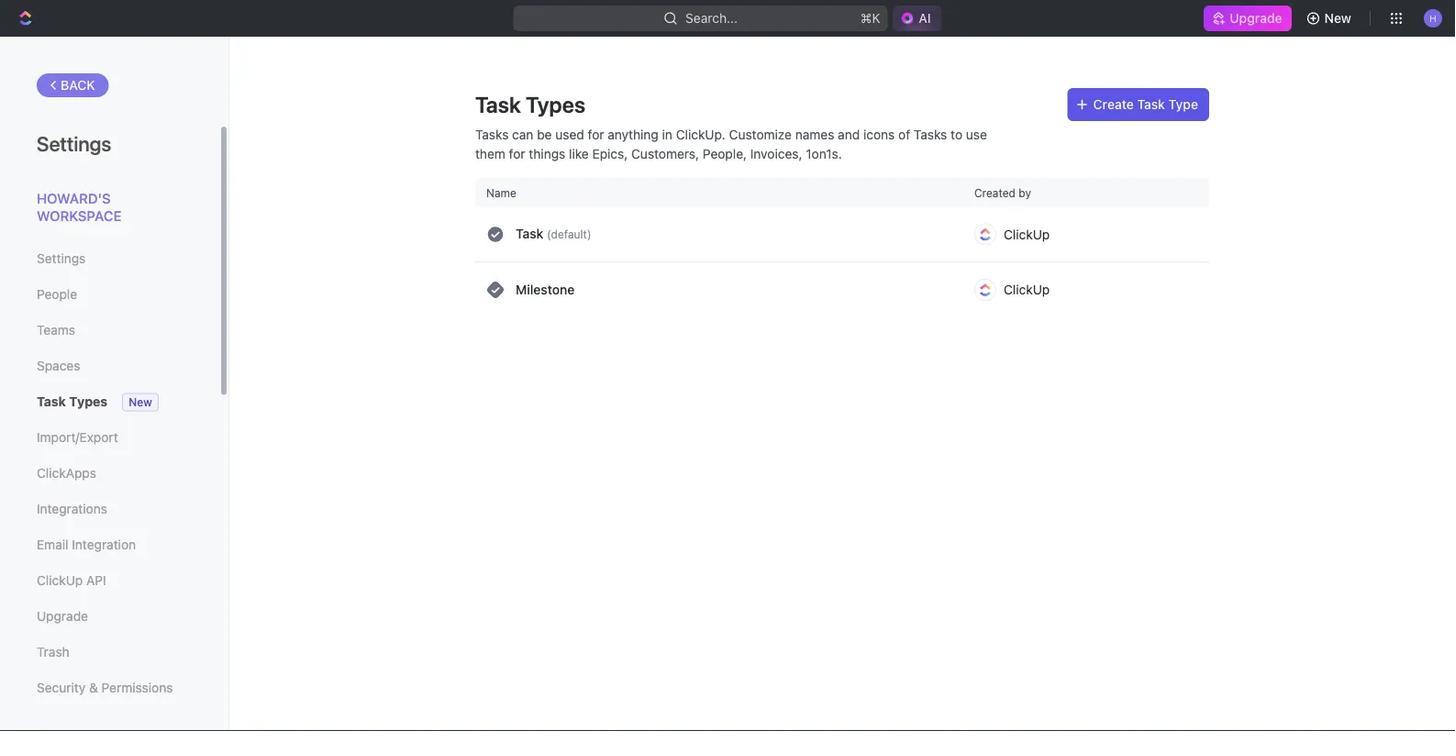 Task type: locate. For each thing, give the bounding box(es) containing it.
people link
[[37, 279, 183, 310]]

settings inside settings link
[[37, 251, 86, 266]]

upgrade inside settings element
[[37, 609, 88, 624]]

0 vertical spatial for
[[588, 127, 604, 142]]

email
[[37, 537, 68, 552]]

0 vertical spatial new
[[1325, 11, 1352, 26]]

task up the can at the left of page
[[475, 92, 521, 117]]

task types up import/export
[[37, 394, 108, 409]]

for down the can at the left of page
[[509, 146, 525, 161]]

ai button
[[893, 6, 942, 31]]

upgrade link up 'trash' link at the left of page
[[37, 601, 183, 632]]

settings element
[[0, 37, 229, 731]]

clickup
[[1004, 227, 1050, 242], [1004, 282, 1050, 297], [37, 573, 83, 588]]

tasks can be used for anything in clickup. customize names and icons of tasks to use them for things like epics, customers, people, invoices, 1on1s.
[[475, 127, 987, 161]]

0 horizontal spatial upgrade
[[37, 609, 88, 624]]

0 vertical spatial clickup
[[1004, 227, 1050, 242]]

task down spaces
[[37, 394, 66, 409]]

task types up the can at the left of page
[[475, 92, 586, 117]]

types
[[526, 92, 586, 117], [69, 394, 108, 409]]

create
[[1094, 97, 1134, 112]]

integrations link
[[37, 494, 183, 525]]

types inside settings element
[[69, 394, 108, 409]]

for up "epics,"
[[588, 127, 604, 142]]

settings up 'howard's'
[[37, 131, 111, 155]]

by
[[1019, 186, 1031, 199]]

clickup.
[[676, 127, 726, 142]]

upgrade down 'clickup api'
[[37, 609, 88, 624]]

upgrade left new button on the right of the page
[[1230, 11, 1283, 26]]

settings
[[37, 131, 111, 155], [37, 251, 86, 266]]

new
[[1325, 11, 1352, 26], [129, 396, 152, 409]]

2 settings from the top
[[37, 251, 86, 266]]

&
[[89, 680, 98, 696]]

settings link
[[37, 243, 183, 274]]

like
[[569, 146, 589, 161]]

task inside button
[[1137, 97, 1165, 112]]

clickup api
[[37, 573, 106, 588]]

security & permissions link
[[37, 673, 183, 704]]

security & permissions
[[37, 680, 173, 696]]

for
[[588, 127, 604, 142], [509, 146, 525, 161]]

0 horizontal spatial task types
[[37, 394, 108, 409]]

tasks
[[475, 127, 509, 142], [914, 127, 947, 142]]

1 horizontal spatial tasks
[[914, 127, 947, 142]]

0 horizontal spatial tasks
[[475, 127, 509, 142]]

⌘k
[[861, 11, 881, 26]]

0 vertical spatial settings
[[37, 131, 111, 155]]

0 horizontal spatial upgrade link
[[37, 601, 183, 632]]

upgrade link left new button on the right of the page
[[1204, 6, 1292, 31]]

settings up people in the top left of the page
[[37, 251, 86, 266]]

clickup api link
[[37, 565, 183, 597]]

in
[[662, 127, 673, 142]]

0 horizontal spatial for
[[509, 146, 525, 161]]

icons
[[864, 127, 895, 142]]

upgrade
[[1230, 11, 1283, 26], [37, 609, 88, 624]]

task
[[475, 92, 521, 117], [1137, 97, 1165, 112], [516, 226, 544, 242], [37, 394, 66, 409]]

task types
[[475, 92, 586, 117], [37, 394, 108, 409]]

1 tasks from the left
[[475, 127, 509, 142]]

and
[[838, 127, 860, 142]]

2 vertical spatial clickup
[[37, 573, 83, 588]]

customize
[[729, 127, 792, 142]]

task inside settings element
[[37, 394, 66, 409]]

0 vertical spatial upgrade link
[[1204, 6, 1292, 31]]

1 horizontal spatial upgrade link
[[1204, 6, 1292, 31]]

tasks up the them
[[475, 127, 509, 142]]

clickapps link
[[37, 458, 183, 489]]

upgrade link
[[1204, 6, 1292, 31], [37, 601, 183, 632]]

import/export link
[[37, 422, 183, 453]]

of
[[899, 127, 911, 142]]

1 vertical spatial upgrade link
[[37, 601, 183, 632]]

used
[[556, 127, 584, 142]]

0 vertical spatial types
[[526, 92, 586, 117]]

clickapps
[[37, 466, 96, 481]]

(default)
[[547, 228, 591, 241]]

names
[[795, 127, 835, 142]]

1 vertical spatial clickup
[[1004, 282, 1050, 297]]

ai
[[919, 11, 931, 26]]

1 vertical spatial upgrade
[[37, 609, 88, 624]]

anything
[[608, 127, 659, 142]]

teams
[[37, 323, 75, 338]]

1 vertical spatial types
[[69, 394, 108, 409]]

1 horizontal spatial new
[[1325, 11, 1352, 26]]

0 vertical spatial upgrade
[[1230, 11, 1283, 26]]

0 horizontal spatial new
[[129, 396, 152, 409]]

task left the (default)
[[516, 226, 544, 242]]

clickup for task
[[1004, 227, 1050, 242]]

types up import/export
[[69, 394, 108, 409]]

1 settings from the top
[[37, 131, 111, 155]]

0 horizontal spatial types
[[69, 394, 108, 409]]

1 horizontal spatial for
[[588, 127, 604, 142]]

h button
[[1419, 4, 1448, 33]]

tasks left to
[[914, 127, 947, 142]]

task left type
[[1137, 97, 1165, 112]]

api
[[86, 573, 106, 588]]

spaces link
[[37, 351, 183, 382]]

1 horizontal spatial types
[[526, 92, 586, 117]]

1on1s.
[[806, 146, 842, 161]]

0 vertical spatial task types
[[475, 92, 586, 117]]

name
[[486, 186, 517, 199]]

1 vertical spatial task types
[[37, 394, 108, 409]]

trash
[[37, 645, 69, 660]]

howard's workspace
[[37, 190, 122, 224]]

create task type button
[[1068, 88, 1210, 121]]

1 vertical spatial for
[[509, 146, 525, 161]]

types up the be
[[526, 92, 586, 117]]

1 vertical spatial settings
[[37, 251, 86, 266]]

1 vertical spatial new
[[129, 396, 152, 409]]

epics,
[[592, 146, 628, 161]]



Task type: describe. For each thing, give the bounding box(es) containing it.
task types inside settings element
[[37, 394, 108, 409]]

email integration
[[37, 537, 136, 552]]

import/export
[[37, 430, 118, 445]]

create task type
[[1094, 97, 1199, 112]]

teams link
[[37, 315, 183, 346]]

be
[[537, 127, 552, 142]]

h
[[1430, 13, 1437, 23]]

them
[[475, 146, 506, 161]]

clickup for milestone
[[1004, 282, 1050, 297]]

integration
[[72, 537, 136, 552]]

howard's
[[37, 190, 111, 206]]

workspace
[[37, 208, 122, 224]]

permissions
[[101, 680, 173, 696]]

new inside settings element
[[129, 396, 152, 409]]

new button
[[1299, 4, 1363, 33]]

trash link
[[37, 637, 183, 668]]

back
[[61, 78, 95, 93]]

1 horizontal spatial task types
[[475, 92, 586, 117]]

back link
[[37, 73, 109, 97]]

new inside button
[[1325, 11, 1352, 26]]

search...
[[686, 11, 738, 26]]

invoices,
[[751, 146, 803, 161]]

spaces
[[37, 358, 80, 374]]

can
[[512, 127, 534, 142]]

2 tasks from the left
[[914, 127, 947, 142]]

things
[[529, 146, 566, 161]]

customers,
[[631, 146, 699, 161]]

integrations
[[37, 502, 107, 517]]

to
[[951, 127, 963, 142]]

clickup inside settings element
[[37, 573, 83, 588]]

use
[[966, 127, 987, 142]]

1 horizontal spatial upgrade
[[1230, 11, 1283, 26]]

created by
[[975, 186, 1031, 199]]

people,
[[703, 146, 747, 161]]

people
[[37, 287, 77, 302]]

task (default)
[[516, 226, 591, 242]]

type
[[1169, 97, 1199, 112]]

created
[[975, 186, 1016, 199]]

email integration link
[[37, 530, 183, 561]]

security
[[37, 680, 86, 696]]

milestone
[[516, 282, 575, 297]]



Task type: vqa. For each thing, say whether or not it's contained in the screenshot.
Search tasks... text box
no



